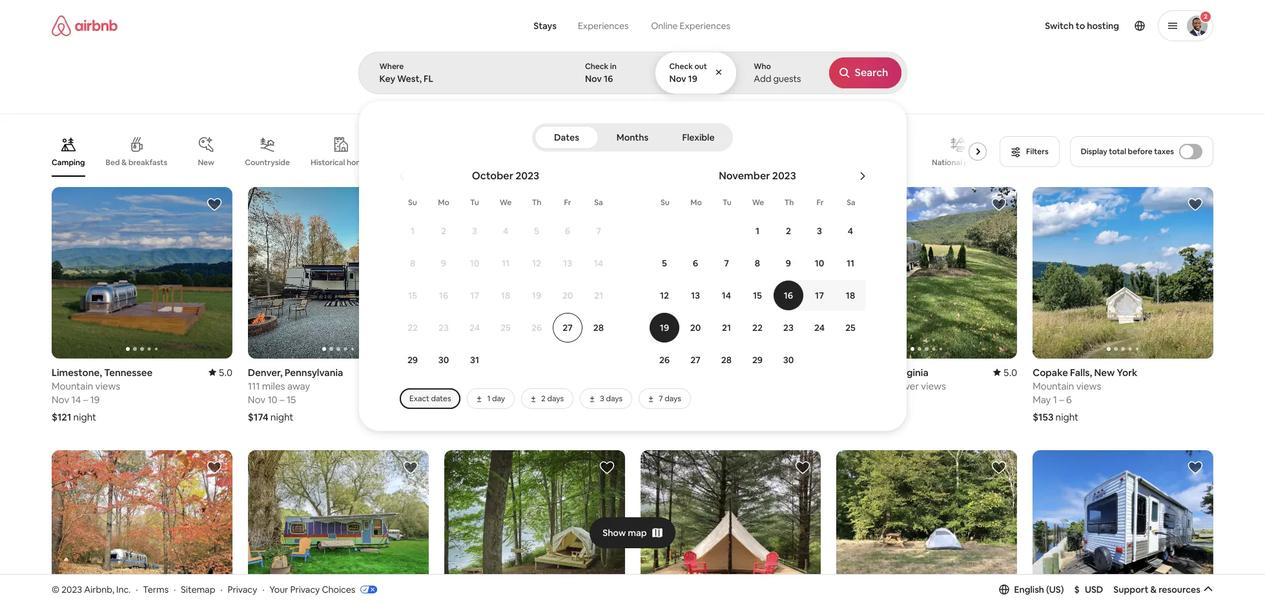 Task type: describe. For each thing, give the bounding box(es) containing it.
add to wishlist: west shokan, new york image
[[795, 461, 811, 476]]

2 we from the left
[[752, 198, 764, 208]]

6 for rightmost 6 button
[[693, 258, 698, 269]]

1 vertical spatial 19 button
[[649, 313, 680, 344]]

woodstock,
[[837, 367, 892, 379]]

copake
[[1033, 367, 1068, 379]]

display
[[1081, 147, 1108, 157]]

& for bed
[[121, 158, 127, 168]]

resources
[[1159, 585, 1201, 596]]

support & resources button
[[1114, 585, 1214, 596]]

your privacy choices link
[[270, 584, 377, 597]]

2 mo from the left
[[691, 198, 702, 208]]

1 inside copake falls, new york mountain views may 1 – 6 $153 night
[[1053, 394, 1057, 406]]

online
[[651, 20, 678, 32]]

terms
[[143, 584, 169, 596]]

may
[[1033, 394, 1051, 406]]

historical homes
[[311, 157, 372, 168]]

1 29 button from the left
[[397, 345, 428, 376]]

$169
[[444, 411, 466, 424]]

2 inside 2 dropdown button
[[1204, 12, 1208, 21]]

1 vertical spatial 12 button
[[649, 280, 680, 311]]

display total before taxes button
[[1070, 136, 1214, 167]]

1 th from the left
[[532, 198, 542, 208]]

english (us)
[[1015, 585, 1064, 596]]

limestone,
[[52, 367, 102, 379]]

2 30 button from the left
[[773, 345, 804, 376]]

exact
[[410, 394, 430, 404]]

terms · sitemap · privacy
[[143, 584, 257, 596]]

hudson,
[[444, 367, 482, 379]]

$ usd
[[1075, 585, 1104, 596]]

experiences inside button
[[578, 20, 629, 32]]

night inside limestone, tennessee mountain views nov 14 – 19 $121 night
[[73, 411, 96, 424]]

11 for 2nd 11 button from right
[[502, 258, 510, 269]]

31
[[470, 355, 479, 366]]

switch to hosting link
[[1038, 12, 1127, 39]]

2 · from the left
[[174, 584, 176, 596]]

2 sa from the left
[[847, 198, 856, 208]]

0 vertical spatial 21 button
[[583, 280, 614, 311]]

english
[[1015, 585, 1045, 596]]

limestone, tennessee mountain views nov 14 – 19 $121 night
[[52, 367, 153, 424]]

denver,
[[248, 367, 283, 379]]

1 we from the left
[[500, 198, 512, 208]]

– inside weaverville, north carolina mountain and garden views nov 5 – 10
[[668, 394, 673, 406]]

nov inside the 'hudson, new york mountain and valley views nov 5 – 10 $169'
[[444, 394, 462, 406]]

111
[[248, 380, 260, 393]]

0 horizontal spatial 13 button
[[552, 248, 583, 279]]

countryside
[[245, 158, 290, 168]]

2 tu from the left
[[723, 198, 732, 208]]

7 for left 7 "button"
[[596, 225, 601, 237]]

0 vertical spatial 12 button
[[521, 248, 552, 279]]

2 29 button from the left
[[742, 345, 773, 376]]

out
[[695, 61, 707, 72]]

0 horizontal spatial 26 button
[[521, 313, 552, 344]]

4 · from the left
[[262, 584, 264, 596]]

tab list inside stays tab panel
[[535, 123, 731, 152]]

1 day
[[487, 394, 505, 404]]

5.0 for limestone, tennessee mountain views nov 14 – 19 $121 night
[[219, 367, 232, 379]]

0 horizontal spatial 7 button
[[583, 216, 614, 247]]

stays tab panel
[[358, 52, 1266, 432]]

group containing historical homes
[[52, 127, 992, 177]]

miles
[[262, 380, 285, 393]]

1 vertical spatial 26 button
[[649, 345, 680, 376]]

november 2023
[[719, 169, 796, 183]]

1 vertical spatial 20 button
[[680, 313, 711, 344]]

1 16 button from the left
[[428, 280, 459, 311]]

19 inside check out nov 19
[[688, 73, 698, 85]]

1 25 button from the left
[[490, 313, 521, 344]]

2 horizontal spatial 15
[[753, 290, 762, 302]]

1 8 button from the left
[[397, 248, 428, 279]]

october 2023
[[472, 169, 540, 183]]

add to wishlist: woodstock, virginia image
[[992, 197, 1007, 213]]

exact dates
[[410, 394, 451, 404]]

add to wishlist: pond eddy, new york image
[[599, 461, 615, 476]]

8 for second 8 'button' from the right
[[410, 258, 415, 269]]

display total before taxes
[[1081, 147, 1174, 157]]

months button
[[601, 126, 664, 149]]

and for weaverville, north carolina mountain and garden views nov 5 – 10
[[684, 380, 701, 393]]

1 vertical spatial 28
[[722, 355, 732, 366]]

1 horizontal spatial 28 button
[[711, 345, 742, 376]]

1 horizontal spatial 14 button
[[711, 280, 742, 311]]

2 24 button from the left
[[804, 313, 835, 344]]

usd
[[1085, 585, 1104, 596]]

views inside limestone, tennessee mountain views nov 14 – 19 $121 night
[[95, 380, 120, 393]]

3 button for november 2023
[[804, 216, 835, 247]]

25 for 2nd 25 button
[[846, 322, 856, 334]]

map
[[628, 528, 647, 539]]

woodstock, virginia mountain and river views
[[837, 367, 946, 393]]

9 for 1st 9 button from left
[[441, 258, 446, 269]]

stays button
[[523, 13, 567, 39]]

1 29 from the left
[[408, 355, 418, 366]]

15 inside denver, pennsylvania 111 miles away nov 10 – 15 $174 night
[[287, 394, 296, 406]]

views inside the 'hudson, new york mountain and valley views nov 5 – 10 $169'
[[534, 380, 559, 393]]

0 horizontal spatial 27 button
[[552, 313, 583, 344]]

nov inside weaverville, north carolina mountain and garden views nov 5 – 10
[[641, 394, 658, 406]]

night inside denver, pennsylvania 111 miles away nov 10 – 15 $174 night
[[271, 411, 294, 424]]

in
[[610, 61, 617, 72]]

choices
[[322, 584, 355, 596]]

1 privacy from the left
[[228, 584, 257, 596]]

york inside copake falls, new york mountain views may 1 – 6 $153 night
[[1117, 367, 1138, 379]]

your privacy choices
[[270, 584, 355, 596]]

add to wishlist: denver, pennsylvania image
[[403, 197, 418, 213]]

1 horizontal spatial 5 button
[[649, 248, 680, 279]]

& for support
[[1151, 585, 1157, 596]]

22 for first 22 button from left
[[408, 322, 418, 334]]

york inside the 'hudson, new york mountain and valley views nov 5 – 10 $169'
[[507, 367, 527, 379]]

1 30 from the left
[[438, 355, 449, 366]]

sitemap link
[[181, 584, 215, 596]]

1 horizontal spatial 15
[[408, 290, 417, 302]]

virginia
[[894, 367, 929, 379]]

7 days
[[659, 394, 681, 404]]

3 days
[[600, 394, 623, 404]]

inc.
[[116, 584, 131, 596]]

5 inside weaverville, north carolina mountain and garden views nov 5 – 10
[[660, 394, 666, 406]]

1 · from the left
[[136, 584, 138, 596]]

switch
[[1045, 20, 1074, 32]]

– inside the 'hudson, new york mountain and valley views nov 5 – 10 $169'
[[471, 394, 476, 406]]

homes
[[347, 157, 372, 168]]

add
[[754, 73, 772, 85]]

historical
[[311, 157, 345, 168]]

1 15 button from the left
[[397, 280, 428, 311]]

support & resources
[[1114, 585, 1201, 596]]

mountain inside weaverville, north carolina mountain and garden views nov 5 – 10
[[641, 380, 682, 393]]

1 9 button from the left
[[428, 248, 459, 279]]

1 17 from the left
[[470, 290, 479, 302]]

guests
[[774, 73, 801, 85]]

© 2023 airbnb, inc. ·
[[52, 584, 138, 596]]

total
[[1109, 147, 1127, 157]]

1 horizontal spatial 21 button
[[711, 313, 742, 344]]

check out nov 19
[[670, 61, 707, 85]]

new inside copake falls, new york mountain views may 1 – 6 $153 night
[[1095, 367, 1115, 379]]

– inside denver, pennsylvania 111 miles away nov 10 – 15 $174 night
[[280, 394, 285, 406]]

and for hudson, new york mountain and valley views nov 5 – 10 $169
[[488, 380, 505, 393]]

camping
[[52, 158, 85, 168]]

1 mo from the left
[[438, 198, 449, 208]]

27 for rightmost "27" button
[[691, 355, 701, 366]]

pennsylvania
[[285, 367, 343, 379]]

support
[[1114, 585, 1149, 596]]

1 22 button from the left
[[397, 313, 428, 344]]

away
[[287, 380, 310, 393]]

1 tu from the left
[[470, 198, 479, 208]]

4 for october 2023
[[503, 225, 509, 237]]

1 horizontal spatial 27 button
[[680, 345, 711, 376]]

0 horizontal spatial 6 button
[[552, 216, 583, 247]]

10 inside weaverville, north carolina mountain and garden views nov 5 – 10
[[675, 394, 685, 406]]

months
[[617, 132, 649, 143]]

new inside the 'hudson, new york mountain and valley views nov 5 – 10 $169'
[[484, 367, 505, 379]]

dates
[[554, 132, 579, 143]]

12 for the topmost 12 button
[[532, 258, 541, 269]]

10 inside the 'hudson, new york mountain and valley views nov 5 – 10 $169'
[[478, 394, 488, 406]]

flexible button
[[667, 126, 731, 149]]

14 inside limestone, tennessee mountain views nov 14 – 19 $121 night
[[71, 394, 81, 406]]

day
[[492, 394, 505, 404]]

and inside woodstock, virginia mountain and river views
[[880, 380, 897, 393]]

2 th from the left
[[785, 198, 794, 208]]

0 vertical spatial 14
[[594, 258, 603, 269]]

valley
[[507, 380, 532, 393]]

0 vertical spatial 26
[[532, 322, 542, 334]]

airbnb,
[[84, 584, 114, 596]]

sitemap
[[181, 584, 215, 596]]

1 30 button from the left
[[428, 345, 459, 376]]

add to wishlist: cold spring, new york image
[[207, 461, 222, 476]]

2 16 button from the left
[[773, 280, 804, 311]]

denver, pennsylvania 111 miles away nov 10 – 15 $174 night
[[248, 367, 343, 424]]

who add guests
[[754, 61, 801, 85]]

carolina
[[727, 367, 764, 379]]

show map
[[603, 528, 647, 539]]

1 down add to wishlist: denver, pennsylvania "image"
[[411, 225, 415, 237]]

what can we help you find? tab list
[[523, 13, 640, 39]]

4 button for november 2023
[[835, 216, 866, 247]]

2 15 button from the left
[[742, 280, 773, 311]]

taxes
[[1155, 147, 1174, 157]]

hosting
[[1087, 20, 1120, 32]]

0 vertical spatial 14 button
[[583, 248, 614, 279]]

2 17 from the left
[[815, 290, 824, 302]]

filters button
[[1000, 136, 1060, 167]]

1 24 button from the left
[[459, 313, 490, 344]]

4.95
[[409, 367, 429, 379]]

4 for november 2023
[[848, 225, 853, 237]]

6 inside copake falls, new york mountain views may 1 – 6 $153 night
[[1067, 394, 1072, 406]]

1 horizontal spatial 26
[[660, 355, 670, 366]]

12 for the bottommost 12 button
[[660, 290, 669, 302]]

1 vertical spatial 14
[[722, 290, 731, 302]]

1 11 button from the left
[[490, 248, 521, 279]]

7 for bottommost 7 "button"
[[724, 258, 729, 269]]

$174
[[248, 411, 269, 424]]

bed & breakfasts
[[106, 158, 167, 168]]

1 horizontal spatial 13
[[691, 290, 700, 302]]

0 vertical spatial 28 button
[[583, 313, 614, 344]]

2 10 button from the left
[[804, 248, 835, 279]]

add to wishlist: marion, north carolina image
[[992, 461, 1007, 476]]

2 23 from the left
[[784, 322, 794, 334]]

2 su from the left
[[661, 198, 670, 208]]

dates
[[431, 394, 451, 404]]

privacy link
[[228, 584, 257, 596]]

parks
[[964, 157, 984, 168]]

profile element
[[762, 0, 1214, 52]]

20 for "20" button to the bottom
[[690, 322, 701, 334]]

1 left day
[[487, 394, 491, 404]]

©
[[52, 584, 60, 596]]

1 vertical spatial 13 button
[[680, 280, 711, 311]]

2023 for ©
[[62, 584, 82, 596]]

9 for 1st 9 button from right
[[786, 258, 791, 269]]



Task type: locate. For each thing, give the bounding box(es) containing it.
2 4 from the left
[[848, 225, 853, 237]]

mountain inside limestone, tennessee mountain views nov 14 – 19 $121 night
[[52, 380, 93, 393]]

–
[[83, 394, 88, 406], [280, 394, 285, 406], [668, 394, 673, 406], [471, 394, 476, 406], [1060, 394, 1064, 406]]

tu down november
[[723, 198, 732, 208]]

flexible
[[682, 132, 715, 143]]

1 10 button from the left
[[459, 248, 490, 279]]

1 horizontal spatial experiences
[[680, 20, 731, 32]]

0 horizontal spatial 1 button
[[397, 216, 428, 247]]

privacy right your
[[290, 584, 320, 596]]

0 horizontal spatial 27
[[563, 322, 573, 334]]

27 for left "27" button
[[563, 322, 573, 334]]

0 vertical spatial 13
[[563, 258, 572, 269]]

new
[[198, 158, 214, 168], [484, 367, 505, 379], [1095, 367, 1115, 379]]

and
[[684, 380, 701, 393], [880, 380, 897, 393], [488, 380, 505, 393]]

1 button down "november 2023"
[[742, 216, 773, 247]]

nov inside denver, pennsylvania 111 miles away nov 10 – 15 $174 night
[[248, 394, 266, 406]]

nov up $169
[[444, 394, 462, 406]]

6
[[565, 225, 571, 237], [693, 258, 698, 269], [1067, 394, 1072, 406]]

1 views from the left
[[95, 380, 120, 393]]

20 button
[[552, 280, 583, 311], [680, 313, 711, 344]]

0 vertical spatial 12
[[532, 258, 541, 269]]

days for 2 days
[[547, 394, 564, 404]]

where
[[380, 61, 404, 72]]

22 up 4.95 on the left of the page
[[408, 322, 418, 334]]

16 button
[[428, 280, 459, 311], [773, 280, 804, 311]]

nov inside limestone, tennessee mountain views nov 14 – 19 $121 night
[[52, 394, 69, 406]]

1 horizontal spatial check
[[670, 61, 693, 72]]

1 8 from the left
[[410, 258, 415, 269]]

2 horizontal spatial new
[[1095, 367, 1115, 379]]

mountain down copake
[[1033, 380, 1075, 393]]

group
[[52, 127, 992, 177], [52, 187, 232, 359], [248, 187, 429, 359], [444, 187, 625, 359], [641, 187, 821, 359], [837, 187, 1018, 359], [1033, 187, 1214, 359], [52, 451, 232, 606], [248, 451, 429, 606], [444, 451, 625, 606], [641, 451, 821, 606], [837, 451, 1018, 606], [1033, 451, 1214, 606]]

1 23 from the left
[[439, 322, 449, 334]]

2 – from the left
[[280, 394, 285, 406]]

2 vertical spatial 6
[[1067, 394, 1072, 406]]

1 vertical spatial 6
[[693, 258, 698, 269]]

views inside weaverville, north carolina mountain and garden views nov 5 – 10
[[737, 380, 762, 393]]

1 horizontal spatial 2023
[[516, 169, 540, 183]]

your
[[270, 584, 288, 596]]

0 horizontal spatial york
[[507, 367, 527, 379]]

30 button left 31
[[428, 345, 459, 376]]

25 button
[[490, 313, 521, 344], [835, 313, 866, 344]]

$153
[[1033, 411, 1054, 424]]

0 horizontal spatial night
[[73, 411, 96, 424]]

0 horizontal spatial 18 button
[[490, 280, 521, 311]]

3 mountain from the left
[[837, 380, 878, 393]]

25 for 1st 25 button from left
[[501, 322, 511, 334]]

1 horizontal spatial fr
[[817, 198, 824, 208]]

garden
[[703, 380, 735, 393]]

breakfasts
[[129, 158, 167, 168]]

4
[[503, 225, 509, 237], [848, 225, 853, 237]]

check for 19
[[670, 61, 693, 72]]

new up add to wishlist: limestone, tennessee image
[[198, 158, 214, 168]]

22 button
[[397, 313, 428, 344], [742, 313, 773, 344]]

1 button for october
[[397, 216, 428, 247]]

mountain inside woodstock, virginia mountain and river views
[[837, 380, 878, 393]]

nov left 7 days
[[641, 394, 658, 406]]

days left 3 days
[[547, 394, 564, 404]]

0 horizontal spatial 2023
[[62, 584, 82, 596]]

1 25 from the left
[[501, 322, 511, 334]]

dates button
[[535, 126, 599, 149]]

night right $153
[[1056, 411, 1079, 424]]

experiences inside 'link'
[[680, 20, 731, 32]]

2 button for november 2023
[[773, 216, 804, 247]]

night right $174
[[271, 411, 294, 424]]

1 horizontal spatial 3
[[600, 394, 605, 404]]

who
[[754, 61, 771, 72]]

5.0 for woodstock, virginia mountain and river views
[[1004, 367, 1018, 379]]

20 for the top "20" button
[[563, 290, 573, 302]]

check inside check out nov 19
[[670, 61, 693, 72]]

views inside woodstock, virginia mountain and river views
[[921, 380, 946, 393]]

1 2 button from the left
[[428, 216, 459, 247]]

york
[[507, 367, 527, 379], [1117, 367, 1138, 379]]

new inside group
[[198, 158, 214, 168]]

3 night from the left
[[1056, 411, 1079, 424]]

& right 'support'
[[1151, 585, 1157, 596]]

2 fr from the left
[[817, 198, 824, 208]]

1 fr from the left
[[564, 198, 571, 208]]

– inside copake falls, new york mountain views may 1 – 6 $153 night
[[1060, 394, 1064, 406]]

0 horizontal spatial 17
[[470, 290, 479, 302]]

add to wishlist: hudson, new york image
[[599, 197, 615, 213]]

·
[[136, 584, 138, 596], [174, 584, 176, 596], [220, 584, 223, 596], [262, 584, 264, 596]]

1 sa from the left
[[595, 198, 603, 208]]

31 button
[[459, 345, 490, 376]]

1 horizontal spatial 30 button
[[773, 345, 804, 376]]

check inside the check in nov 16
[[585, 61, 609, 72]]

mountain down limestone, on the bottom of the page
[[52, 380, 93, 393]]

stays
[[534, 20, 557, 32]]

13
[[563, 258, 572, 269], [691, 290, 700, 302]]

add to wishlist: copake falls, new york image
[[1188, 197, 1204, 213]]

26 button up 7 days
[[649, 345, 680, 376]]

– right may
[[1060, 394, 1064, 406]]

22 button up carolina
[[742, 313, 773, 344]]

show map button
[[590, 518, 676, 549]]

calendar application
[[374, 156, 1266, 410]]

1 4 button from the left
[[490, 216, 521, 247]]

views inside copake falls, new york mountain views may 1 – 6 $153 night
[[1077, 380, 1102, 393]]

1 horizontal spatial 20 button
[[680, 313, 711, 344]]

25 button up 31 button
[[490, 313, 521, 344]]

15
[[408, 290, 417, 302], [753, 290, 762, 302], [287, 394, 296, 406]]

22
[[408, 322, 418, 334], [753, 322, 763, 334]]

0 horizontal spatial 14
[[71, 394, 81, 406]]

tab list containing dates
[[535, 123, 731, 152]]

1 vertical spatial &
[[1151, 585, 1157, 596]]

29 up 4.95 on the left of the page
[[408, 355, 418, 366]]

0 horizontal spatial 18
[[501, 290, 510, 302]]

2 button for october 2023
[[428, 216, 459, 247]]

4 mountain from the left
[[444, 380, 486, 393]]

tab list
[[535, 123, 731, 152]]

0 horizontal spatial 15 button
[[397, 280, 428, 311]]

1 horizontal spatial 25
[[846, 322, 856, 334]]

0 horizontal spatial 15
[[287, 394, 296, 406]]

1 – from the left
[[83, 394, 88, 406]]

2 25 from the left
[[846, 322, 856, 334]]

experiences right the online
[[680, 20, 731, 32]]

· left your
[[262, 584, 264, 596]]

views up 2 days
[[534, 380, 559, 393]]

0 horizontal spatial 21
[[594, 290, 603, 302]]

2 2 button from the left
[[773, 216, 804, 247]]

mountain
[[52, 380, 93, 393], [641, 380, 682, 393], [837, 380, 878, 393], [444, 380, 486, 393], [1033, 380, 1075, 393]]

2 9 from the left
[[786, 258, 791, 269]]

th down "november 2023"
[[785, 198, 794, 208]]

and up 1 day
[[488, 380, 505, 393]]

days for 7 days
[[665, 394, 681, 404]]

1 vertical spatial 27 button
[[680, 345, 711, 376]]

& right the bed
[[121, 158, 127, 168]]

5
[[534, 225, 539, 237], [662, 258, 667, 269], [660, 394, 666, 406], [464, 394, 469, 406]]

· left privacy link
[[220, 584, 223, 596]]

check left in
[[585, 61, 609, 72]]

1 button down add to wishlist: denver, pennsylvania "image"
[[397, 216, 428, 247]]

1 horizontal spatial su
[[661, 198, 670, 208]]

2 24 from the left
[[815, 322, 825, 334]]

5 button
[[521, 216, 552, 247], [649, 248, 680, 279]]

switch to hosting
[[1045, 20, 1120, 32]]

1 down "november 2023"
[[756, 225, 760, 237]]

29 button right north
[[742, 345, 773, 376]]

0 horizontal spatial 23
[[439, 322, 449, 334]]

nov inside check out nov 19
[[670, 73, 686, 85]]

1 18 button from the left
[[490, 280, 521, 311]]

hudson, new york mountain and valley views nov 5 – 10 $169
[[444, 367, 559, 424]]

25 button up woodstock,
[[835, 313, 866, 344]]

night inside copake falls, new york mountain views may 1 – 6 $153 night
[[1056, 411, 1079, 424]]

22 for 1st 22 button from right
[[753, 322, 763, 334]]

– inside limestone, tennessee mountain views nov 14 – 19 $121 night
[[83, 394, 88, 406]]

check in nov 16
[[585, 61, 617, 85]]

7
[[596, 225, 601, 237], [724, 258, 729, 269], [659, 394, 663, 404]]

1 vertical spatial 13
[[691, 290, 700, 302]]

26 button up valley at the left of page
[[521, 313, 552, 344]]

none search field containing october 2023
[[358, 0, 1266, 432]]

check for 16
[[585, 61, 609, 72]]

and left river
[[880, 380, 897, 393]]

0 horizontal spatial 29 button
[[397, 345, 428, 376]]

2 11 button from the left
[[835, 248, 866, 279]]

1 horizontal spatial 25 button
[[835, 313, 866, 344]]

0 horizontal spatial 11 button
[[490, 248, 521, 279]]

0 vertical spatial 20
[[563, 290, 573, 302]]

11 button
[[490, 248, 521, 279], [835, 248, 866, 279]]

2 22 from the left
[[753, 322, 763, 334]]

privacy
[[228, 584, 257, 596], [290, 584, 320, 596]]

1 horizontal spatial 18 button
[[835, 280, 866, 311]]

0 horizontal spatial 8
[[410, 258, 415, 269]]

tu down october
[[470, 198, 479, 208]]

27
[[563, 322, 573, 334], [691, 355, 701, 366]]

weaverville,
[[641, 367, 696, 379]]

25 up woodstock,
[[846, 322, 856, 334]]

online experiences link
[[640, 13, 742, 39]]

1 button
[[397, 216, 428, 247], [742, 216, 773, 247]]

mountain down hudson,
[[444, 380, 486, 393]]

8 for first 8 'button' from right
[[755, 258, 760, 269]]

4 – from the left
[[471, 394, 476, 406]]

nov up $121
[[52, 394, 69, 406]]

2 button
[[1158, 10, 1214, 41]]

1 horizontal spatial york
[[1117, 367, 1138, 379]]

5 inside the 'hudson, new york mountain and valley views nov 5 – 10 $169'
[[464, 394, 469, 406]]

3
[[472, 225, 477, 237], [817, 225, 822, 237], [600, 394, 605, 404]]

0 horizontal spatial and
[[488, 380, 505, 393]]

0 horizontal spatial 10 button
[[459, 248, 490, 279]]

2 11 from the left
[[847, 258, 855, 269]]

2023 right ©
[[62, 584, 82, 596]]

views
[[95, 380, 120, 393], [737, 380, 762, 393], [921, 380, 946, 393], [534, 380, 559, 393], [1077, 380, 1102, 393]]

show
[[603, 528, 626, 539]]

2 18 button from the left
[[835, 280, 866, 311]]

and inside weaverville, north carolina mountain and garden views nov 5 – 10
[[684, 380, 701, 393]]

2 vertical spatial 14
[[71, 394, 81, 406]]

21
[[594, 290, 603, 302], [722, 322, 731, 334]]

1 right may
[[1053, 394, 1057, 406]]

25 up valley at the left of page
[[501, 322, 511, 334]]

add to wishlist: manteo, north carolina image
[[1188, 461, 1204, 476]]

29 up carolina
[[753, 355, 763, 366]]

10 inside denver, pennsylvania 111 miles away nov 10 – 15 $174 night
[[268, 394, 278, 406]]

1 vertical spatial 7 button
[[711, 248, 742, 279]]

26 up weaverville,
[[660, 355, 670, 366]]

10
[[470, 258, 480, 269], [815, 258, 825, 269], [268, 394, 278, 406], [675, 394, 685, 406], [478, 394, 488, 406]]

2 1 button from the left
[[742, 216, 773, 247]]

1 5.0 from the left
[[219, 367, 232, 379]]

15 button
[[397, 280, 428, 311], [742, 280, 773, 311]]

0 horizontal spatial 24
[[470, 322, 480, 334]]

2 9 button from the left
[[773, 248, 804, 279]]

16 for 2nd 16 button
[[784, 290, 793, 302]]

0 horizontal spatial 12
[[532, 258, 541, 269]]

0 vertical spatial 5 button
[[521, 216, 552, 247]]

– down weaverville,
[[668, 394, 673, 406]]

5 views from the left
[[1077, 380, 1102, 393]]

25
[[501, 322, 511, 334], [846, 322, 856, 334]]

0 horizontal spatial 5 button
[[521, 216, 552, 247]]

online experiences
[[651, 20, 731, 32]]

1 vertical spatial 12
[[660, 290, 669, 302]]

2 18 from the left
[[846, 290, 855, 302]]

2 horizontal spatial 2023
[[773, 169, 796, 183]]

0 horizontal spatial 21 button
[[583, 280, 614, 311]]

2 experiences from the left
[[680, 20, 731, 32]]

12
[[532, 258, 541, 269], [660, 290, 669, 302]]

1 night from the left
[[73, 411, 96, 424]]

add to wishlist: limestone, tennessee image
[[207, 197, 222, 213]]

& inside group
[[121, 158, 127, 168]]

26 up valley at the left of page
[[532, 322, 542, 334]]

new right falls,
[[1095, 367, 1115, 379]]

north
[[698, 367, 724, 379]]

2 york from the left
[[1117, 367, 1138, 379]]

1 mountain from the left
[[52, 380, 93, 393]]

5.0 out of 5 average rating image
[[208, 367, 232, 379]]

2 night from the left
[[271, 411, 294, 424]]

1 17 button from the left
[[459, 280, 490, 311]]

10 button
[[459, 248, 490, 279], [804, 248, 835, 279]]

nov down the online experiences
[[670, 73, 686, 85]]

5.0 left denver,
[[219, 367, 232, 379]]

tu
[[470, 198, 479, 208], [723, 198, 732, 208]]

0 horizontal spatial 16
[[439, 290, 448, 302]]

1 vertical spatial 21
[[722, 322, 731, 334]]

· right terms
[[174, 584, 176, 596]]

3 for november 2023
[[817, 225, 822, 237]]

1 horizontal spatial and
[[684, 380, 701, 393]]

2 25 button from the left
[[835, 313, 866, 344]]

16 for second 16 button from right
[[439, 290, 448, 302]]

1 23 button from the left
[[428, 313, 459, 344]]

28 button
[[583, 313, 614, 344], [711, 345, 742, 376]]

2 views from the left
[[737, 380, 762, 393]]

0 horizontal spatial 19 button
[[521, 280, 552, 311]]

mountain down woodstock,
[[837, 380, 878, 393]]

nov down 111 at bottom
[[248, 394, 266, 406]]

0 horizontal spatial 28
[[594, 322, 604, 334]]

we
[[500, 198, 512, 208], [752, 198, 764, 208]]

1 horizontal spatial 23 button
[[773, 313, 804, 344]]

1 horizontal spatial 7 button
[[711, 248, 742, 279]]

16 inside the check in nov 16
[[604, 73, 613, 85]]

29 button up the exact
[[397, 345, 428, 376]]

2 29 from the left
[[753, 355, 763, 366]]

22 button up 4.95 on the left of the page
[[397, 313, 428, 344]]

0 vertical spatial &
[[121, 158, 127, 168]]

3 days from the left
[[665, 394, 681, 404]]

2 8 button from the left
[[742, 248, 773, 279]]

2 horizontal spatial 6
[[1067, 394, 1072, 406]]

0 horizontal spatial 23 button
[[428, 313, 459, 344]]

1 horizontal spatial 24
[[815, 322, 825, 334]]

1 days from the left
[[547, 394, 564, 404]]

14
[[594, 258, 603, 269], [722, 290, 731, 302], [71, 394, 81, 406]]

1 su from the left
[[408, 198, 417, 208]]

5 mountain from the left
[[1033, 380, 1075, 393]]

1 horizontal spatial 30
[[783, 355, 794, 366]]

4 views from the left
[[534, 380, 559, 393]]

nov
[[585, 73, 602, 85], [670, 73, 686, 85], [52, 394, 69, 406], [248, 394, 266, 406], [641, 394, 658, 406], [444, 394, 462, 406]]

0 horizontal spatial 6
[[565, 225, 571, 237]]

th down october 2023
[[532, 198, 542, 208]]

days left 7 days
[[606, 394, 623, 404]]

1 1 button from the left
[[397, 216, 428, 247]]

river
[[899, 380, 919, 393]]

3 · from the left
[[220, 584, 223, 596]]

18 button
[[490, 280, 521, 311], [835, 280, 866, 311]]

0 vertical spatial 20 button
[[552, 280, 583, 311]]

0 horizontal spatial th
[[532, 198, 542, 208]]

0 horizontal spatial days
[[547, 394, 564, 404]]

None search field
[[358, 0, 1266, 432]]

3 button for october 2023
[[459, 216, 490, 247]]

mountain down weaverville,
[[641, 380, 682, 393]]

terms link
[[143, 584, 169, 596]]

1 24 from the left
[[470, 322, 480, 334]]

2023 right october
[[516, 169, 540, 183]]

0 horizontal spatial sa
[[595, 198, 603, 208]]

22 up carolina
[[753, 322, 763, 334]]

2 privacy from the left
[[290, 584, 320, 596]]

3 – from the left
[[668, 394, 673, 406]]

29 button
[[397, 345, 428, 376], [742, 345, 773, 376]]

and inside the 'hudson, new york mountain and valley views nov 5 – 10 $169'
[[488, 380, 505, 393]]

2 8 from the left
[[755, 258, 760, 269]]

1 horizontal spatial 28
[[722, 355, 732, 366]]

2023 for october
[[516, 169, 540, 183]]

0 horizontal spatial fr
[[564, 198, 571, 208]]

bed
[[106, 158, 120, 168]]

– down miles
[[280, 394, 285, 406]]

york up valley at the left of page
[[507, 367, 527, 379]]

views down "tennessee"
[[95, 380, 120, 393]]

1 york from the left
[[507, 367, 527, 379]]

we down october 2023
[[500, 198, 512, 208]]

19 inside limestone, tennessee mountain views nov 14 – 19 $121 night
[[90, 394, 100, 406]]

0 horizontal spatial 22
[[408, 322, 418, 334]]

5.0 left copake
[[1004, 367, 1018, 379]]

mountain inside the 'hudson, new york mountain and valley views nov 5 – 10 $169'
[[444, 380, 486, 393]]

add to wishlist: hinsdale, new york image
[[403, 461, 418, 476]]

1 horizontal spatial 21
[[722, 322, 731, 334]]

th
[[532, 198, 542, 208], [785, 198, 794, 208]]

0 vertical spatial 6
[[565, 225, 571, 237]]

2 check from the left
[[670, 61, 693, 72]]

2023 right november
[[773, 169, 796, 183]]

2 30 from the left
[[783, 355, 794, 366]]

1 horizontal spatial 14
[[594, 258, 603, 269]]

0 horizontal spatial 8 button
[[397, 248, 428, 279]]

$121
[[52, 411, 71, 424]]

2023 for november
[[773, 169, 796, 183]]

· right inc. at bottom left
[[136, 584, 138, 596]]

and down north
[[684, 380, 701, 393]]

30 button
[[428, 345, 459, 376], [773, 345, 804, 376]]

3 for october 2023
[[472, 225, 477, 237]]

days
[[547, 394, 564, 404], [606, 394, 623, 404], [665, 394, 681, 404]]

check left out
[[670, 61, 693, 72]]

1 18 from the left
[[501, 290, 510, 302]]

0 horizontal spatial 12 button
[[521, 248, 552, 279]]

filters
[[1027, 147, 1049, 157]]

30 button right carolina
[[773, 345, 804, 376]]

1 vertical spatial 14 button
[[711, 280, 742, 311]]

experiences up in
[[578, 20, 629, 32]]

2 days from the left
[[606, 394, 623, 404]]

4 button for october 2023
[[490, 216, 521, 247]]

2 mountain from the left
[[641, 380, 682, 393]]

0 horizontal spatial experiences
[[578, 20, 629, 32]]

2 22 button from the left
[[742, 313, 773, 344]]

1 3 button from the left
[[459, 216, 490, 247]]

3 and from the left
[[488, 380, 505, 393]]

2 3 button from the left
[[804, 216, 835, 247]]

1 horizontal spatial 7
[[659, 394, 663, 404]]

0 horizontal spatial 16 button
[[428, 280, 459, 311]]

2 horizontal spatial days
[[665, 394, 681, 404]]

night right $121
[[73, 411, 96, 424]]

days for 3 days
[[606, 394, 623, 404]]

1 horizontal spatial 24 button
[[804, 313, 835, 344]]

2
[[1204, 12, 1208, 21], [441, 225, 446, 237], [786, 225, 791, 237], [541, 394, 546, 404]]

privacy left your
[[228, 584, 257, 596]]

york right falls,
[[1117, 367, 1138, 379]]

9 button
[[428, 248, 459, 279], [773, 248, 804, 279]]

nov down the experiences button
[[585, 73, 602, 85]]

1 experiences from the left
[[578, 20, 629, 32]]

1 check from the left
[[585, 61, 609, 72]]

3 views from the left
[[921, 380, 946, 393]]

1 button for november
[[742, 216, 773, 247]]

2 horizontal spatial 7
[[724, 258, 729, 269]]

new up 1 day
[[484, 367, 505, 379]]

weaverville, north carolina mountain and garden views nov 5 – 10
[[641, 367, 764, 406]]

– down limestone, on the bottom of the page
[[83, 394, 88, 406]]

1 22 from the left
[[408, 322, 418, 334]]

nov inside the check in nov 16
[[585, 73, 602, 85]]

0 horizontal spatial 26
[[532, 322, 542, 334]]

we down "november 2023"
[[752, 198, 764, 208]]

views down carolina
[[737, 380, 762, 393]]

mountain inside copake falls, new york mountain views may 1 – 6 $153 night
[[1033, 380, 1075, 393]]

0 vertical spatial 27
[[563, 322, 573, 334]]

1 horizontal spatial tu
[[723, 198, 732, 208]]

30
[[438, 355, 449, 366], [783, 355, 794, 366]]

views down falls,
[[1077, 380, 1102, 393]]

2 23 button from the left
[[773, 313, 804, 344]]

1 horizontal spatial 6 button
[[680, 248, 711, 279]]

19
[[688, 73, 698, 85], [532, 290, 541, 302], [660, 322, 669, 334], [90, 394, 100, 406]]

5.0 out of 5 average rating image
[[993, 367, 1018, 379]]

1 horizontal spatial 12
[[660, 290, 669, 302]]

6 for 6 button to the left
[[565, 225, 571, 237]]

Where field
[[380, 73, 548, 85]]

24 button
[[459, 313, 490, 344], [804, 313, 835, 344]]

– left 1 day
[[471, 394, 476, 406]]

views right river
[[921, 380, 946, 393]]

experiences button
[[567, 13, 640, 39]]

privacy inside your privacy choices link
[[290, 584, 320, 596]]

5 – from the left
[[1060, 394, 1064, 406]]

national
[[932, 157, 963, 168]]

11 for 2nd 11 button from left
[[847, 258, 855, 269]]

0 horizontal spatial 3
[[472, 225, 477, 237]]

1 horizontal spatial privacy
[[290, 584, 320, 596]]

days down weaverville,
[[665, 394, 681, 404]]

2 17 button from the left
[[804, 280, 835, 311]]

to
[[1076, 20, 1086, 32]]



Task type: vqa. For each thing, say whether or not it's contained in the screenshot.


